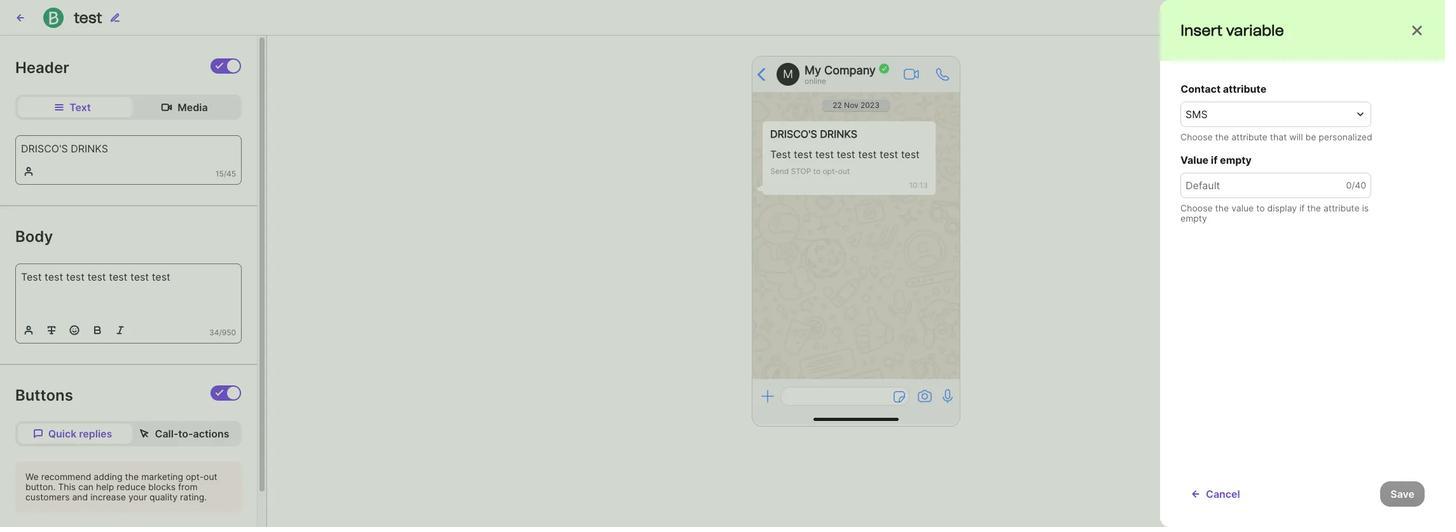 Task type: describe. For each thing, give the bounding box(es) containing it.
rich text editor, main text field for 34 / 950
[[16, 265, 241, 318]]

header
[[15, 59, 69, 77]]

the right display
[[1307, 203, 1321, 214]]

/ inside the insert variable dialog
[[1352, 180, 1355, 191]]

0 vertical spatial if
[[1211, 154, 1218, 167]]

buttons
[[15, 387, 73, 405]]

call-
[[155, 428, 178, 441]]

out inside we recommend adding the marketing opt-out button. this can help reduce blocks from customers and increase your quality rating.
[[204, 472, 217, 483]]

media button
[[130, 97, 239, 118]]

0 / 40
[[1346, 180, 1366, 191]]

950
[[222, 328, 236, 338]]

test test test test test test test send stop to opt-out 10:13
[[770, 148, 928, 190]]

quick replies
[[48, 428, 112, 441]]

sms
[[1186, 108, 1208, 121]]

Value if empty text field
[[1181, 173, 1371, 198]]

choose for value
[[1181, 203, 1213, 214]]

we
[[25, 472, 39, 483]]

replies
[[79, 428, 112, 441]]

insert variable
[[1181, 21, 1284, 39]]

cancel button
[[1181, 482, 1250, 508]]

stop
[[791, 167, 811, 176]]

10:13
[[909, 181, 928, 190]]

my company online
[[805, 63, 876, 86]]

the left value
[[1215, 203, 1229, 214]]

recommend
[[41, 472, 91, 483]]

if inside choose the value to display if the attribute is empty
[[1300, 203, 1305, 214]]

quick
[[48, 428, 77, 441]]

cancel
[[1206, 489, 1240, 501]]

15
[[216, 169, 224, 179]]

save for settings
[[1403, 11, 1427, 24]]

out inside test test test test test test test send stop to opt-out 10:13
[[838, 167, 850, 176]]

empty inside choose the value to display if the attribute is empty
[[1181, 213, 1207, 224]]

opt- inside we recommend adding the marketing opt-out button. this can help reduce blocks from customers and increase your quality rating.
[[186, 472, 204, 483]]

can
[[78, 482, 94, 493]]

rich text editor, main text field for 15 / 45
[[16, 136, 241, 159]]

22 nov 2023
[[833, 101, 880, 110]]

quality
[[150, 492, 178, 503]]

your
[[128, 492, 147, 503]]

to inside choose the value to display if the attribute is empty
[[1256, 203, 1265, 214]]

1 horizontal spatial empty
[[1220, 154, 1252, 167]]

to inside test test test test test test test send stop to opt-out 10:13
[[813, 167, 821, 176]]

0 vertical spatial drisco's drinks
[[770, 128, 857, 141]]

drisco's inside 'rich text editor, main' text box
[[21, 143, 68, 155]]

we recommend adding the marketing opt-out button. this can help reduce blocks from customers and increase your quality rating.
[[25, 472, 217, 503]]

company
[[824, 63, 876, 77]]

1 horizontal spatial drisco's
[[770, 128, 817, 141]]

online
[[805, 76, 826, 86]]

nov
[[844, 101, 859, 110]]

be
[[1306, 132, 1316, 142]]

body
[[15, 228, 53, 246]]

test for test test test test test test test send stop to opt-out 10:13
[[770, 148, 791, 161]]

will
[[1289, 132, 1303, 142]]

0
[[1346, 180, 1352, 191]]

variable
[[1226, 21, 1284, 39]]

settings
[[1266, 11, 1307, 24]]

the up value if empty
[[1215, 132, 1229, 142]]

marketing
[[141, 472, 183, 483]]



Task type: vqa. For each thing, say whether or not it's contained in the screenshot.
segments link
no



Task type: locate. For each thing, give the bounding box(es) containing it.
1 vertical spatial opt-
[[186, 472, 204, 483]]

/ for drisco's drinks
[[224, 169, 226, 179]]

attribute inside choose the value to display if the attribute is empty
[[1324, 203, 1360, 214]]

call-to-actions button
[[130, 424, 239, 445]]

rich text editor, main text field containing test test test test test test test
[[16, 265, 241, 318]]

this
[[58, 482, 76, 493]]

if right value
[[1211, 154, 1218, 167]]

1 vertical spatial choose
[[1181, 203, 1213, 214]]

drinks inside 'rich text editor, main' text box
[[71, 143, 108, 155]]

0 horizontal spatial if
[[1211, 154, 1218, 167]]

from
[[178, 482, 198, 493]]

2 vertical spatial attribute
[[1324, 203, 1360, 214]]

1 horizontal spatial test
[[770, 148, 791, 161]]

22
[[833, 101, 842, 110]]

1 vertical spatial drisco's drinks
[[21, 143, 108, 155]]

0 vertical spatial drinks
[[820, 128, 857, 141]]

if
[[1211, 154, 1218, 167], [1300, 203, 1305, 214]]

1 vertical spatial attribute
[[1232, 132, 1268, 142]]

1 horizontal spatial opt-
[[823, 167, 838, 176]]

test inside test test test test test test test send stop to opt-out 10:13
[[770, 148, 791, 161]]

save button for cancel
[[1381, 482, 1425, 508]]

attribute
[[1223, 83, 1267, 95], [1232, 132, 1268, 142], [1324, 203, 1360, 214]]

media
[[178, 101, 208, 114]]

out
[[838, 167, 850, 176], [204, 472, 217, 483]]

attribute up "sms" popup button
[[1223, 83, 1267, 95]]

0 vertical spatial save
[[1403, 11, 1427, 24]]

drinks down 22
[[820, 128, 857, 141]]

1 vertical spatial save
[[1391, 489, 1415, 501]]

text button
[[18, 97, 127, 118]]

that
[[1270, 132, 1287, 142]]

save button
[[1393, 5, 1438, 30], [1381, 482, 1425, 508]]

1 horizontal spatial if
[[1300, 203, 1305, 214]]

button.
[[25, 482, 56, 493]]

0 vertical spatial save button
[[1393, 5, 1438, 30]]

opt- right stop
[[823, 167, 838, 176]]

personalized
[[1319, 132, 1373, 142]]

choose for contact
[[1181, 132, 1213, 142]]

0 vertical spatial /
[[224, 169, 226, 179]]

blocks
[[148, 482, 176, 493]]

attribute left is
[[1324, 203, 1360, 214]]

1 vertical spatial /
[[1352, 180, 1355, 191]]

0 horizontal spatial drisco's drinks
[[21, 143, 108, 155]]

2 rich text editor, main text field from the top
[[16, 265, 241, 318]]

save inside the insert variable dialog
[[1391, 489, 1415, 501]]

0 horizontal spatial empty
[[1181, 213, 1207, 224]]

test test test test test test test
[[21, 271, 170, 284]]

2 choose from the top
[[1181, 203, 1213, 214]]

to-
[[178, 428, 193, 441]]

choose the value to display if the attribute is empty
[[1181, 203, 1369, 224]]

to right value
[[1256, 203, 1265, 214]]

drisco's up stop
[[770, 128, 817, 141]]

0 horizontal spatial to
[[813, 167, 821, 176]]

call-to-actions
[[155, 428, 229, 441]]

test down 'body'
[[21, 271, 42, 284]]

m
[[783, 67, 793, 81]]

0 vertical spatial opt-
[[823, 167, 838, 176]]

help
[[96, 482, 114, 493]]

empty left value
[[1181, 213, 1207, 224]]

increase
[[90, 492, 126, 503]]

drisco's drinks down text 'button'
[[21, 143, 108, 155]]

choose the attribute that will be personalized
[[1181, 132, 1373, 142]]

1 vertical spatial empty
[[1181, 213, 1207, 224]]

Rich Text Editor, main text field
[[16, 136, 241, 159], [16, 265, 241, 318]]

0 horizontal spatial drisco's
[[21, 143, 68, 155]]

test
[[770, 148, 791, 161], [21, 271, 42, 284]]

test for test test test test test test test
[[21, 271, 42, 284]]

2 horizontal spatial /
[[1352, 180, 1355, 191]]

1 vertical spatial save button
[[1381, 482, 1425, 508]]

34
[[209, 328, 219, 338]]

quick replies button
[[18, 424, 127, 445]]

drinks down text
[[71, 143, 108, 155]]

if right display
[[1300, 203, 1305, 214]]

40
[[1355, 180, 1366, 191]]

34 / 950
[[209, 328, 236, 338]]

drisco's drinks down 22
[[770, 128, 857, 141]]

0 vertical spatial test
[[770, 148, 791, 161]]

empty
[[1220, 154, 1252, 167], [1181, 213, 1207, 224]]

the inside we recommend adding the marketing opt-out button. this can help reduce blocks from customers and increase your quality rating.
[[125, 472, 139, 483]]

out right from
[[204, 472, 217, 483]]

adding
[[94, 472, 123, 483]]

15 / 45
[[216, 169, 236, 179]]

0 vertical spatial attribute
[[1223, 83, 1267, 95]]

send
[[770, 167, 789, 176]]

/ for test test test test test test test
[[219, 328, 222, 338]]

to
[[813, 167, 821, 176], [1256, 203, 1265, 214]]

1 horizontal spatial drisco's drinks
[[770, 128, 857, 141]]

the
[[1215, 132, 1229, 142], [1215, 203, 1229, 214], [1307, 203, 1321, 214], [125, 472, 139, 483]]

empty right value
[[1220, 154, 1252, 167]]

test up send
[[770, 148, 791, 161]]

drinks
[[820, 128, 857, 141], [71, 143, 108, 155]]

1 vertical spatial rich text editor, main text field
[[16, 265, 241, 318]]

0 vertical spatial rich text editor, main text field
[[16, 136, 241, 159]]

0 vertical spatial choose
[[1181, 132, 1213, 142]]

1 rich text editor, main text field from the top
[[16, 136, 241, 159]]

choose inside choose the value to display if the attribute is empty
[[1181, 203, 1213, 214]]

customers
[[25, 492, 70, 503]]

save for cancel
[[1391, 489, 1415, 501]]

1 horizontal spatial out
[[838, 167, 850, 176]]

value if empty
[[1181, 154, 1252, 167]]

my
[[805, 63, 821, 77]]

rating.
[[180, 492, 207, 503]]

and
[[72, 492, 88, 503]]

drisco's
[[770, 128, 817, 141], [21, 143, 68, 155]]

test inside 'rich text editor, main' text box
[[21, 271, 42, 284]]

1 vertical spatial out
[[204, 472, 217, 483]]

save
[[1403, 11, 1427, 24], [1391, 489, 1415, 501]]

1 vertical spatial drinks
[[71, 143, 108, 155]]

insert variable dialog
[[1160, 0, 1445, 528]]

out right stop
[[838, 167, 850, 176]]

opt-
[[823, 167, 838, 176], [186, 472, 204, 483]]

value
[[1232, 203, 1254, 214]]

0 vertical spatial to
[[813, 167, 821, 176]]

0 horizontal spatial test
[[21, 271, 42, 284]]

attribute left that
[[1232, 132, 1268, 142]]

1 vertical spatial if
[[1300, 203, 1305, 214]]

edit template name image
[[110, 12, 120, 23]]

1 vertical spatial to
[[1256, 203, 1265, 214]]

1 horizontal spatial /
[[224, 169, 226, 179]]

0 vertical spatial drisco's
[[770, 128, 817, 141]]

0 horizontal spatial drinks
[[71, 143, 108, 155]]

actions
[[193, 428, 229, 441]]

1 choose from the top
[[1181, 132, 1213, 142]]

1 horizontal spatial drinks
[[820, 128, 857, 141]]

45
[[226, 169, 236, 179]]

2023
[[861, 101, 880, 110]]

opt- up rating. on the left bottom
[[186, 472, 204, 483]]

contact attribute
[[1181, 83, 1267, 95]]

insert
[[1181, 21, 1223, 39]]

test
[[74, 8, 102, 26], [794, 148, 812, 161], [815, 148, 834, 161], [837, 148, 855, 161], [858, 148, 877, 161], [880, 148, 898, 161], [901, 148, 920, 161], [45, 271, 63, 284], [66, 271, 85, 284], [87, 271, 106, 284], [109, 271, 127, 284], [130, 271, 149, 284], [152, 271, 170, 284]]

the up your
[[125, 472, 139, 483]]

settings button
[[1239, 5, 1318, 30]]

1 horizontal spatial to
[[1256, 203, 1265, 214]]

0 vertical spatial out
[[838, 167, 850, 176]]

choose down sms
[[1181, 132, 1213, 142]]

back button image
[[15, 12, 25, 23]]

1 vertical spatial drisco's
[[21, 143, 68, 155]]

2 vertical spatial /
[[219, 328, 222, 338]]

0 vertical spatial empty
[[1220, 154, 1252, 167]]

0 horizontal spatial out
[[204, 472, 217, 483]]

rich text editor, main text field containing drisco's drinks
[[16, 136, 241, 159]]

0 horizontal spatial /
[[219, 328, 222, 338]]

sms button
[[1181, 102, 1371, 127]]

save button for settings
[[1393, 5, 1438, 30]]

choose left value
[[1181, 203, 1213, 214]]

to right stop
[[813, 167, 821, 176]]

drisco's down text 'button'
[[21, 143, 68, 155]]

contact
[[1181, 83, 1221, 95]]

value
[[1181, 154, 1209, 167]]

/
[[224, 169, 226, 179], [1352, 180, 1355, 191], [219, 328, 222, 338]]

opt- inside test test test test test test test send stop to opt-out 10:13
[[823, 167, 838, 176]]

0 horizontal spatial opt-
[[186, 472, 204, 483]]

is
[[1362, 203, 1369, 214]]

reduce
[[117, 482, 146, 493]]

text
[[69, 101, 91, 114]]

choose
[[1181, 132, 1213, 142], [1181, 203, 1213, 214]]

display
[[1267, 203, 1297, 214]]

1 vertical spatial test
[[21, 271, 42, 284]]

drisco's drinks
[[770, 128, 857, 141], [21, 143, 108, 155]]



